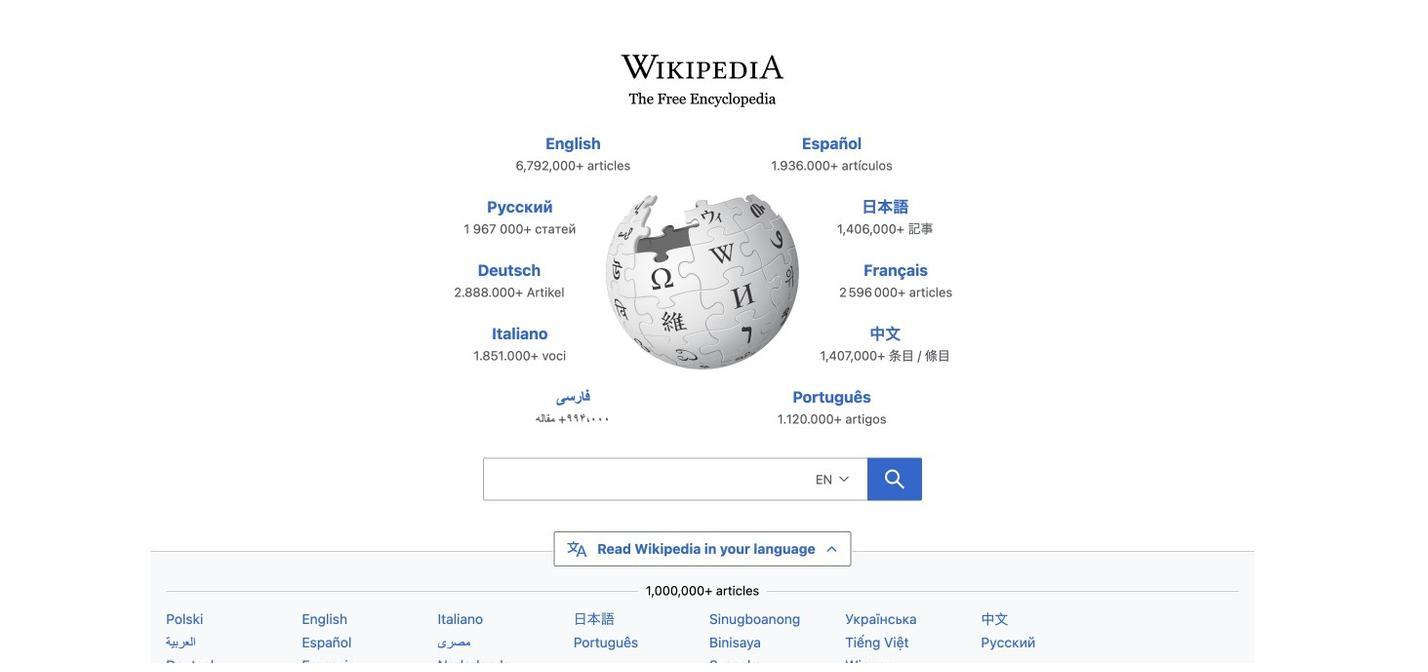 Task type: describe. For each thing, give the bounding box(es) containing it.
all languages element
[[12, 532, 1393, 664]]



Task type: vqa. For each thing, say whether or not it's contained in the screenshot.
Top languages element
yes



Task type: locate. For each thing, give the bounding box(es) containing it.
top languages element
[[433, 132, 972, 449]]

None search field
[[483, 458, 868, 501]]

None search field
[[439, 453, 966, 513]]



